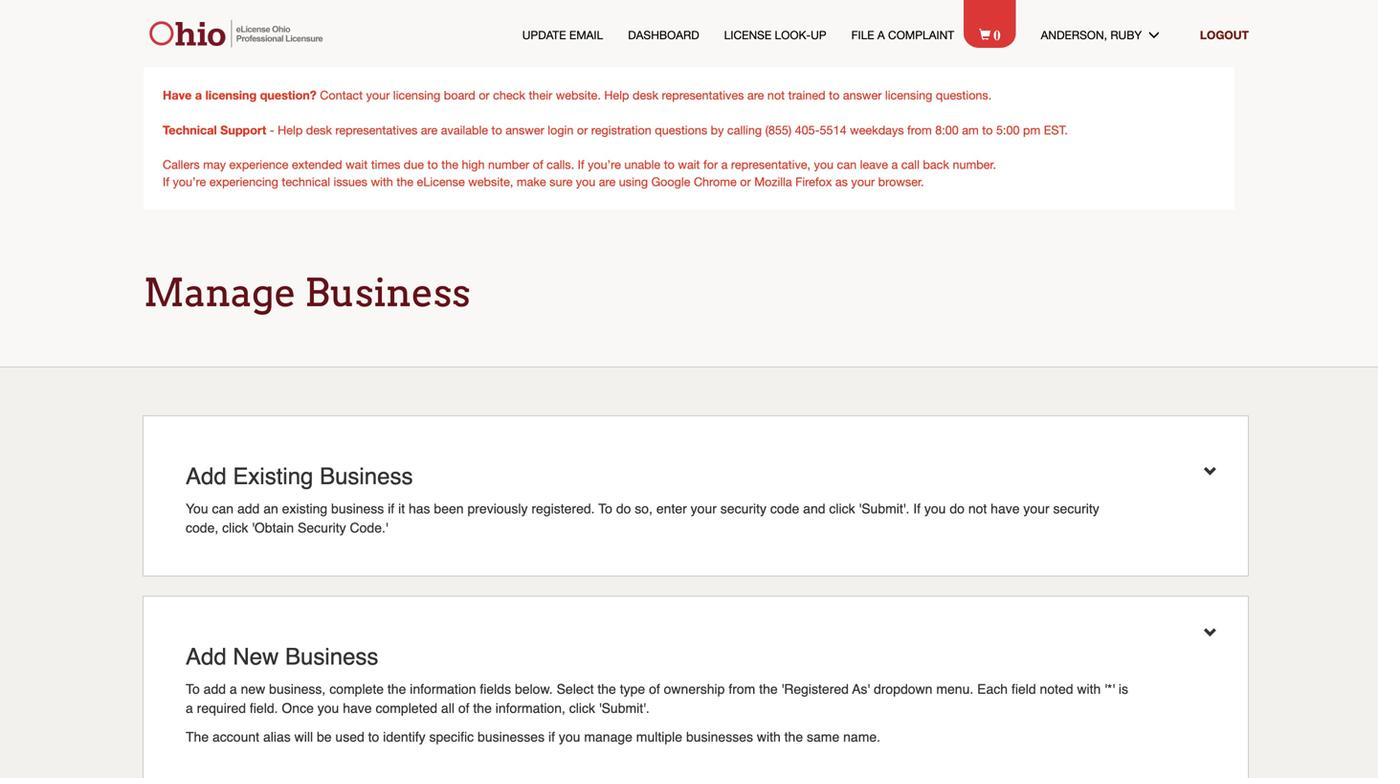 Task type: locate. For each thing, give the bounding box(es) containing it.
'submit'.
[[859, 501, 910, 516], [599, 701, 650, 716]]

elicense ohio professional licensure image
[[143, 19, 334, 48]]

dropdown
[[874, 682, 933, 697]]

add inside you can add an existing business if it has been previously registered. to do so, enter your security code and click 'submit'. if you do not have your security code, click 'obtain security code.'
[[237, 501, 260, 516]]

0 horizontal spatial to
[[186, 682, 200, 697]]

all
[[441, 701, 455, 716]]

help
[[604, 88, 630, 102], [278, 123, 303, 137]]

of right all
[[458, 701, 470, 716]]

5514
[[820, 123, 847, 137]]

add for add new business
[[186, 644, 227, 670]]

1 horizontal spatial representatives
[[662, 88, 744, 102]]

a right file
[[878, 28, 885, 42]]

representatives inside technical support - help desk representatives are available to answer login or registration questions by calling (855) 405-5514 weekdays from 8:00 am to 5:00 pm est.
[[335, 123, 418, 137]]

with
[[371, 175, 393, 189], [1078, 682, 1101, 697], [757, 729, 781, 745]]

are inside callers may experience extended wait times due to the high number of calls. if you're unable to wait for a representative, you can leave a call back number. if you're experiencing technical issues with the elicense website, make sure you are using google chrome or mozilla firefox as your browser.
[[599, 175, 616, 189]]

1 vertical spatial of
[[649, 682, 660, 697]]

1 horizontal spatial add
[[237, 501, 260, 516]]

add left an
[[237, 501, 260, 516]]

1 horizontal spatial answer
[[843, 88, 882, 102]]

to
[[829, 88, 840, 102], [492, 123, 502, 137], [983, 123, 993, 137], [428, 158, 438, 171], [664, 158, 675, 171], [368, 729, 379, 745]]

add left new
[[186, 644, 227, 670]]

0 vertical spatial or
[[479, 88, 490, 102]]

are left available
[[421, 123, 438, 137]]

1 vertical spatial can
[[212, 501, 234, 516]]

have inside you can add an existing business if it has been previously registered. to do so, enter your security code and click 'submit'. if you do not have your security code, click 'obtain security code.'
[[991, 501, 1020, 516]]

0 horizontal spatial add
[[204, 682, 226, 697]]

1 horizontal spatial help
[[604, 88, 630, 102]]

0 vertical spatial business
[[305, 270, 471, 316]]

you're down callers
[[173, 175, 206, 189]]

desk
[[633, 88, 659, 102], [306, 123, 332, 137]]

logout
[[1201, 28, 1250, 42]]

2 horizontal spatial or
[[740, 175, 751, 189]]

1 vertical spatial help
[[278, 123, 303, 137]]

'submit'. inside you can add an existing business if it has been previously registered. to do so, enter your security code and click 'submit'. if you do not have your security code, click 'obtain security code.'
[[859, 501, 910, 516]]

or inside callers may experience extended wait times due to the high number of calls. if you're unable to wait for a representative, you can leave a call back number. if you're experiencing technical issues with the elicense website, make sure you are using google chrome or mozilla firefox as your browser.
[[740, 175, 751, 189]]

wait left for
[[678, 158, 700, 171]]

website,
[[468, 175, 514, 189]]

desk up extended at the top left
[[306, 123, 332, 137]]

using
[[619, 175, 648, 189]]

firefox
[[796, 175, 832, 189]]

8:00
[[936, 123, 959, 137]]

1 vertical spatial if
[[163, 175, 169, 189]]

businesses
[[478, 729, 545, 745], [686, 729, 754, 745]]

field.
[[250, 701, 278, 716]]

0 vertical spatial if
[[388, 501, 395, 516]]

0 horizontal spatial if
[[388, 501, 395, 516]]

0 vertical spatial of
[[533, 158, 544, 171]]

their
[[529, 88, 553, 102]]

add inside "to add a new business, complete the information fields below. select the type of ownership from the 'registered as' dropdown menu. each field noted with '*' is a required field. once you have completed all of the information, click 'submit'."
[[204, 682, 226, 697]]

0 vertical spatial are
[[748, 88, 765, 102]]

to inside you can add an existing business if it has been previously registered. to do so, enter your security code and click 'submit'. if you do not have your security code, click 'obtain security code.'
[[599, 501, 613, 516]]

wait up issues
[[346, 158, 368, 171]]

2 horizontal spatial of
[[649, 682, 660, 697]]

help inside technical support - help desk representatives are available to answer login or registration questions by calling (855) 405-5514 weekdays from 8:00 am to 5:00 pm est.
[[278, 123, 303, 137]]

question?
[[260, 88, 317, 102]]

a
[[878, 28, 885, 42], [195, 88, 202, 102], [722, 158, 728, 171], [892, 158, 898, 171], [230, 682, 237, 697], [186, 701, 193, 716]]

2 horizontal spatial with
[[1078, 682, 1101, 697]]

license look-up
[[725, 28, 827, 42]]

can inside you can add an existing business if it has been previously registered. to do so, enter your security code and click 'submit'. if you do not have your security code, click 'obtain security code.'
[[212, 501, 234, 516]]

licensing up support
[[205, 88, 257, 102]]

weekdays
[[850, 123, 904, 137]]

0 horizontal spatial security
[[721, 501, 767, 516]]

file a complaint link
[[852, 27, 955, 43]]

2 horizontal spatial are
[[748, 88, 765, 102]]

0 horizontal spatial are
[[421, 123, 438, 137]]

can up as
[[837, 158, 857, 171]]

from left "8:00"
[[908, 123, 932, 137]]

a left call
[[892, 158, 898, 171]]

click right and
[[830, 501, 856, 516]]

to up required
[[186, 682, 200, 697]]

technical support - help desk representatives are available to answer login or registration questions by calling (855) 405-5514 weekdays from 8:00 am to 5:00 pm est.
[[163, 123, 1068, 137]]

answer inside have a licensing question? contact your licensing board or check their website. help desk representatives are not trained to answer licensing questions.
[[843, 88, 882, 102]]

specific
[[429, 729, 474, 745]]

to left so,
[[599, 501, 613, 516]]

0 vertical spatial have
[[991, 501, 1020, 516]]

1 horizontal spatial not
[[969, 501, 987, 516]]

calling
[[728, 123, 762, 137]]

or
[[479, 88, 490, 102], [577, 123, 588, 137], [740, 175, 751, 189]]

to right the "used"
[[368, 729, 379, 745]]

code.'
[[350, 520, 388, 536]]

each
[[978, 682, 1008, 697]]

405-
[[795, 123, 820, 137]]

2 vertical spatial business
[[285, 644, 379, 670]]

1 horizontal spatial are
[[599, 175, 616, 189]]

'submit'. down the type on the bottom left
[[599, 701, 650, 716]]

licensing
[[205, 88, 257, 102], [393, 88, 441, 102], [886, 88, 933, 102]]

is
[[1119, 682, 1129, 697]]

account
[[213, 729, 260, 745]]

click right code,
[[222, 520, 248, 536]]

click down 'select'
[[570, 701, 596, 716]]

has
[[409, 501, 430, 516]]

2 vertical spatial if
[[914, 501, 921, 516]]

if down information,
[[549, 729, 555, 745]]

manage
[[584, 729, 633, 745]]

available
[[441, 123, 488, 137]]

a up the
[[186, 701, 193, 716]]

answer up weekdays
[[843, 88, 882, 102]]

1 vertical spatial with
[[1078, 682, 1101, 697]]

or left mozilla
[[740, 175, 751, 189]]

0 horizontal spatial you're
[[173, 175, 206, 189]]

1 horizontal spatial with
[[757, 729, 781, 745]]

businesses down information,
[[478, 729, 545, 745]]

registered.
[[532, 501, 595, 516]]

0 horizontal spatial or
[[479, 88, 490, 102]]

add up required
[[204, 682, 226, 697]]

new
[[241, 682, 266, 697]]

click inside "to add a new business, complete the information fields below. select the type of ownership from the 'registered as' dropdown menu. each field noted with '*' is a required field. once you have completed all of the information, click 'submit'."
[[570, 701, 596, 716]]

add up the you at the bottom left of page
[[186, 463, 227, 490]]

0 vertical spatial if
[[578, 158, 585, 171]]

add new business
[[186, 644, 379, 670]]

2 horizontal spatial click
[[830, 501, 856, 516]]

1 horizontal spatial security
[[1054, 501, 1100, 516]]

you're up using
[[588, 158, 621, 171]]

help up technical support - help desk representatives are available to answer login or registration questions by calling (855) 405-5514 weekdays from 8:00 am to 5:00 pm est.
[[604, 88, 630, 102]]

2 vertical spatial of
[[458, 701, 470, 716]]

the down due
[[397, 175, 414, 189]]

0 horizontal spatial 'submit'.
[[599, 701, 650, 716]]

1 vertical spatial from
[[729, 682, 756, 697]]

or right login
[[577, 123, 588, 137]]

mozilla
[[755, 175, 792, 189]]

the down 'fields'
[[473, 701, 492, 716]]

a right for
[[722, 158, 728, 171]]

1 add from the top
[[186, 463, 227, 490]]

1 vertical spatial 'submit'.
[[599, 701, 650, 716]]

chevron down image
[[1205, 465, 1233, 479]]

1 horizontal spatial of
[[533, 158, 544, 171]]

answer left login
[[506, 123, 545, 137]]

answer
[[843, 88, 882, 102], [506, 123, 545, 137]]

are
[[748, 88, 765, 102], [421, 123, 438, 137], [599, 175, 616, 189]]

can right the you at the bottom left of page
[[212, 501, 234, 516]]

can
[[837, 158, 857, 171], [212, 501, 234, 516]]

0 horizontal spatial help
[[278, 123, 303, 137]]

if
[[578, 158, 585, 171], [163, 175, 169, 189], [914, 501, 921, 516]]

answer inside technical support - help desk representatives are available to answer login or registration questions by calling (855) 405-5514 weekdays from 8:00 am to 5:00 pm est.
[[506, 123, 545, 137]]

complete
[[330, 682, 384, 697]]

0 horizontal spatial answer
[[506, 123, 545, 137]]

ruby
[[1111, 28, 1142, 42]]

help right -
[[278, 123, 303, 137]]

business
[[305, 270, 471, 316], [320, 463, 413, 490], [285, 644, 379, 670]]

1 horizontal spatial you're
[[588, 158, 621, 171]]

menu down image
[[1149, 29, 1176, 40]]

desk inside technical support - help desk representatives are available to answer login or registration questions by calling (855) 405-5514 weekdays from 8:00 am to 5:00 pm est.
[[306, 123, 332, 137]]

from right ownership
[[729, 682, 756, 697]]

'submit'. inside "to add a new business, complete the information fields below. select the type of ownership from the 'registered as' dropdown menu. each field noted with '*' is a required field. once you have completed all of the information, click 'submit'."
[[599, 701, 650, 716]]

to inside have a licensing question? contact your licensing board or check their website. help desk representatives are not trained to answer licensing questions.
[[829, 88, 840, 102]]

0 vertical spatial desk
[[633, 88, 659, 102]]

1 horizontal spatial have
[[991, 501, 1020, 516]]

have a licensing question? contact your licensing board or check their website. help desk representatives are not trained to answer licensing questions.
[[163, 88, 992, 102]]

1 horizontal spatial to
[[599, 501, 613, 516]]

representatives up by
[[662, 88, 744, 102]]

est.
[[1044, 123, 1068, 137]]

are left using
[[599, 175, 616, 189]]

0 vertical spatial answer
[[843, 88, 882, 102]]

1 horizontal spatial wait
[[678, 158, 700, 171]]

1 vertical spatial add
[[186, 644, 227, 670]]

0 vertical spatial to
[[599, 501, 613, 516]]

1 horizontal spatial if
[[549, 729, 555, 745]]

1 horizontal spatial 'submit'.
[[859, 501, 910, 516]]

'submit'. right and
[[859, 501, 910, 516]]

0 horizontal spatial desk
[[306, 123, 332, 137]]

5:00
[[997, 123, 1020, 137]]

to right trained
[[829, 88, 840, 102]]

0 vertical spatial add
[[237, 501, 260, 516]]

0 horizontal spatial of
[[458, 701, 470, 716]]

existing
[[233, 463, 313, 490]]

check
[[493, 88, 526, 102]]

by
[[711, 123, 724, 137]]

0 horizontal spatial from
[[729, 682, 756, 697]]

from inside technical support - help desk representatives are available to answer login or registration questions by calling (855) 405-5514 weekdays from 8:00 am to 5:00 pm est.
[[908, 123, 932, 137]]

from inside "to add a new business, complete the information fields below. select the type of ownership from the 'registered as' dropdown menu. each field noted with '*' is a required field. once you have completed all of the information, click 'submit'."
[[729, 682, 756, 697]]

1 horizontal spatial or
[[577, 123, 588, 137]]

update email
[[523, 28, 603, 42]]

security
[[721, 501, 767, 516], [1054, 501, 1100, 516]]

1 horizontal spatial do
[[950, 501, 965, 516]]

2 vertical spatial are
[[599, 175, 616, 189]]

if
[[388, 501, 395, 516], [549, 729, 555, 745]]

1 vertical spatial business
[[320, 463, 413, 490]]

0 vertical spatial add
[[186, 463, 227, 490]]

1 vertical spatial add
[[204, 682, 226, 697]]

0 horizontal spatial representatives
[[335, 123, 418, 137]]

with left same
[[757, 729, 781, 745]]

0 vertical spatial click
[[830, 501, 856, 516]]

1 horizontal spatial from
[[908, 123, 932, 137]]

to add a new business, complete the information fields below. select the type of ownership from the 'registered as' dropdown menu. each field noted with '*' is a required field. once you have completed all of the information, click 'submit'.
[[186, 682, 1129, 716]]

add existing business
[[186, 463, 413, 490]]

1 vertical spatial are
[[421, 123, 438, 137]]

with left '*'
[[1078, 682, 1101, 697]]

1 businesses from the left
[[478, 729, 545, 745]]

0 vertical spatial help
[[604, 88, 630, 102]]

0 vertical spatial can
[[837, 158, 857, 171]]

0 horizontal spatial with
[[371, 175, 393, 189]]

1 horizontal spatial licensing
[[393, 88, 441, 102]]

as
[[836, 175, 848, 189]]

unable
[[625, 158, 661, 171]]

0 horizontal spatial have
[[343, 701, 372, 716]]

1 vertical spatial or
[[577, 123, 588, 137]]

browser.
[[879, 175, 924, 189]]

the
[[442, 158, 459, 171], [397, 175, 414, 189], [388, 682, 406, 697], [598, 682, 616, 697], [760, 682, 778, 697], [473, 701, 492, 716], [785, 729, 803, 745]]

number.
[[953, 158, 997, 171]]

2 wait from the left
[[678, 158, 700, 171]]

1 wait from the left
[[346, 158, 368, 171]]

been
[[434, 501, 464, 516]]

or inside have a licensing question? contact your licensing board or check their website. help desk representatives are not trained to answer licensing questions.
[[479, 88, 490, 102]]

0 vertical spatial from
[[908, 123, 932, 137]]

support
[[220, 123, 266, 137]]

have
[[163, 88, 192, 102]]

1 vertical spatial have
[[343, 701, 372, 716]]

1 vertical spatial answer
[[506, 123, 545, 137]]

0 vertical spatial representatives
[[662, 88, 744, 102]]

licensing left board
[[393, 88, 441, 102]]

1 vertical spatial not
[[969, 501, 987, 516]]

0 horizontal spatial can
[[212, 501, 234, 516]]

to inside "to add a new business, complete the information fields below. select the type of ownership from the 'registered as' dropdown menu. each field noted with '*' is a required field. once you have completed all of the information, click 'submit'."
[[186, 682, 200, 697]]

issues
[[334, 175, 368, 189]]

desk up registration
[[633, 88, 659, 102]]

0 horizontal spatial wait
[[346, 158, 368, 171]]

with down times on the left top of page
[[371, 175, 393, 189]]

2 vertical spatial or
[[740, 175, 751, 189]]

0 vertical spatial with
[[371, 175, 393, 189]]

1 vertical spatial to
[[186, 682, 200, 697]]

2 vertical spatial click
[[570, 701, 596, 716]]

enter
[[657, 501, 687, 516]]

2 do from the left
[[950, 501, 965, 516]]

1 horizontal spatial if
[[578, 158, 585, 171]]

or right board
[[479, 88, 490, 102]]

1 horizontal spatial businesses
[[686, 729, 754, 745]]

elicense
[[417, 175, 465, 189]]

1 vertical spatial if
[[549, 729, 555, 745]]

2 add from the top
[[186, 644, 227, 670]]

anderson, ruby
[[1041, 28, 1149, 42]]

1 horizontal spatial can
[[837, 158, 857, 171]]

0 horizontal spatial do
[[616, 501, 631, 516]]

to
[[599, 501, 613, 516], [186, 682, 200, 697]]

of right the type on the bottom left
[[649, 682, 660, 697]]

not inside have a licensing question? contact your licensing board or check their website. help desk representatives are not trained to answer licensing questions.
[[768, 88, 785, 102]]

with inside "to add a new business, complete the information fields below. select the type of ownership from the 'registered as' dropdown menu. each field noted with '*' is a required field. once you have completed all of the information, click 'submit'."
[[1078, 682, 1101, 697]]

0 vertical spatial not
[[768, 88, 785, 102]]

your
[[366, 88, 390, 102], [852, 175, 875, 189], [691, 501, 717, 516], [1024, 501, 1050, 516]]

up
[[811, 28, 827, 42]]

licensing up weekdays
[[886, 88, 933, 102]]

businesses down ownership
[[686, 729, 754, 745]]

update email link
[[523, 27, 603, 43]]

are up calling
[[748, 88, 765, 102]]

if left it
[[388, 501, 395, 516]]

0 horizontal spatial not
[[768, 88, 785, 102]]

0 horizontal spatial businesses
[[478, 729, 545, 745]]

of up make
[[533, 158, 544, 171]]

0 vertical spatial 'submit'.
[[859, 501, 910, 516]]

1 vertical spatial representatives
[[335, 123, 418, 137]]

login
[[548, 123, 574, 137]]

'registered
[[782, 682, 849, 697]]

0 horizontal spatial licensing
[[205, 88, 257, 102]]

you're
[[588, 158, 621, 171], [173, 175, 206, 189]]

have
[[991, 501, 1020, 516], [343, 701, 372, 716]]

representatives up times on the left top of page
[[335, 123, 418, 137]]

1 vertical spatial desk
[[306, 123, 332, 137]]



Task type: describe. For each thing, give the bounding box(es) containing it.
business for add existing business
[[320, 463, 413, 490]]

a right have
[[195, 88, 202, 102]]

due
[[404, 158, 424, 171]]

existing
[[282, 501, 328, 516]]

2 horizontal spatial licensing
[[886, 88, 933, 102]]

the left 'registered
[[760, 682, 778, 697]]

noted
[[1040, 682, 1074, 697]]

business,
[[269, 682, 326, 697]]

the left same
[[785, 729, 803, 745]]

questions.
[[936, 88, 992, 102]]

0
[[994, 25, 1001, 42]]

board
[[444, 88, 476, 102]]

logout link
[[1201, 28, 1250, 42]]

name.
[[844, 729, 881, 745]]

times
[[371, 158, 401, 171]]

the
[[186, 729, 209, 745]]

help inside have a licensing question? contact your licensing board or check their website. help desk representatives are not trained to answer licensing questions.
[[604, 88, 630, 102]]

dashboard
[[628, 28, 700, 42]]

once
[[282, 701, 314, 716]]

website.
[[556, 88, 601, 102]]

used
[[336, 729, 365, 745]]

information
[[410, 682, 476, 697]]

complaint
[[889, 28, 955, 42]]

file a complaint
[[852, 28, 955, 42]]

field
[[1012, 682, 1037, 697]]

can inside callers may experience extended wait times due to the high number of calls. if you're unable to wait for a representative, you can leave a call back number. if you're experiencing technical issues with the elicense website, make sure you are using google chrome or mozilla firefox as your browser.
[[837, 158, 857, 171]]

a left the new
[[230, 682, 237, 697]]

high
[[462, 158, 485, 171]]

1 vertical spatial you're
[[173, 175, 206, 189]]

of inside callers may experience extended wait times due to the high number of calls. if you're unable to wait for a representative, you can leave a call back number. if you're experiencing technical issues with the elicense website, make sure you are using google chrome or mozilla firefox as your browser.
[[533, 158, 544, 171]]

2 businesses from the left
[[686, 729, 754, 745]]

extended
[[292, 158, 342, 171]]

-
[[270, 123, 274, 137]]

alias
[[263, 729, 291, 745]]

are inside have a licensing question? contact your licensing board or check their website. help desk representatives are not trained to answer licensing questions.
[[748, 88, 765, 102]]

select
[[557, 682, 594, 697]]

add for add existing business
[[186, 463, 227, 490]]

your inside have a licensing question? contact your licensing board or check their website. help desk representatives are not trained to answer licensing questions.
[[366, 88, 390, 102]]

0 link
[[980, 25, 1017, 43]]

your inside callers may experience extended wait times due to the high number of calls. if you're unable to wait for a representative, you can leave a call back number. if you're experiencing technical issues with the elicense website, make sure you are using google chrome or mozilla firefox as your browser.
[[852, 175, 875, 189]]

are inside technical support - help desk representatives are available to answer login or registration questions by calling (855) 405-5514 weekdays from 8:00 am to 5:00 pm est.
[[421, 123, 438, 137]]

0 vertical spatial you're
[[588, 158, 621, 171]]

menu.
[[937, 682, 974, 697]]

the account alias will be used to identify specific businesses if you manage multiple businesses with the same name.
[[186, 729, 881, 745]]

back
[[923, 158, 950, 171]]

make
[[517, 175, 546, 189]]

1 security from the left
[[721, 501, 767, 516]]

google
[[652, 175, 691, 189]]

(855)
[[766, 123, 792, 137]]

0 horizontal spatial click
[[222, 520, 248, 536]]

'obtain
[[252, 520, 294, 536]]

you
[[186, 501, 208, 516]]

code,
[[186, 520, 219, 536]]

will
[[295, 729, 313, 745]]

anderson, ruby link
[[1041, 27, 1176, 43]]

may
[[203, 158, 226, 171]]

you inside "to add a new business, complete the information fields below. select the type of ownership from the 'registered as' dropdown menu. each field noted with '*' is a required field. once you have completed all of the information, click 'submit'."
[[318, 701, 339, 716]]

license
[[725, 28, 772, 42]]

the up completed
[[388, 682, 406, 697]]

the left the type on the bottom left
[[598, 682, 616, 697]]

look-
[[775, 28, 811, 42]]

2 vertical spatial with
[[757, 729, 781, 745]]

desk inside have a licensing question? contact your licensing board or check their website. help desk representatives are not trained to answer licensing questions.
[[633, 88, 659, 102]]

questions
[[655, 123, 708, 137]]

email
[[570, 28, 603, 42]]

same
[[807, 729, 840, 745]]

have inside "to add a new business, complete the information fields below. select the type of ownership from the 'registered as' dropdown menu. each field noted with '*' is a required field. once you have completed all of the information, click 'submit'."
[[343, 701, 372, 716]]

you inside you can add an existing business if it has been previously registered. to do so, enter your security code and click 'submit'. if you do not have your security code, click 'obtain security code.'
[[925, 501, 946, 516]]

technical
[[163, 123, 217, 137]]

identify
[[383, 729, 426, 745]]

dashboard link
[[628, 27, 700, 43]]

update
[[523, 28, 566, 42]]

with inside callers may experience extended wait times due to the high number of calls. if you're unable to wait for a representative, you can leave a call back number. if you're experiencing technical issues with the elicense website, make sure you are using google chrome or mozilla firefox as your browser.
[[371, 175, 393, 189]]

contact
[[320, 88, 363, 102]]

as'
[[853, 682, 870, 697]]

calls.
[[547, 158, 575, 171]]

file
[[852, 28, 875, 42]]

experiencing
[[209, 175, 279, 189]]

new
[[233, 644, 279, 670]]

2 security from the left
[[1054, 501, 1100, 516]]

technical
[[282, 175, 330, 189]]

previously
[[468, 501, 528, 516]]

to up google
[[664, 158, 675, 171]]

information,
[[496, 701, 566, 716]]

0 horizontal spatial if
[[163, 175, 169, 189]]

type
[[620, 682, 646, 697]]

or inside technical support - help desk representatives are available to answer login or registration questions by calling (855) 405-5514 weekdays from 8:00 am to 5:00 pm est.
[[577, 123, 588, 137]]

completed
[[376, 701, 438, 716]]

1 do from the left
[[616, 501, 631, 516]]

you can add an existing business if it has been previously registered. to do so, enter your security code and click 'submit'. if you do not have your security code, click 'obtain security code.'
[[186, 501, 1100, 536]]

and
[[804, 501, 826, 516]]

am
[[963, 123, 979, 137]]

code
[[771, 501, 800, 516]]

manage
[[144, 270, 296, 316]]

the up elicense
[[442, 158, 459, 171]]

business
[[331, 501, 384, 516]]

not inside you can add an existing business if it has been previously registered. to do so, enter your security code and click 'submit'. if you do not have your security code, click 'obtain security code.'
[[969, 501, 987, 516]]

if inside you can add an existing business if it has been previously registered. to do so, enter your security code and click 'submit'. if you do not have your security code, click 'obtain security code.'
[[388, 501, 395, 516]]

anderson,
[[1041, 28, 1108, 42]]

required
[[197, 701, 246, 716]]

representative,
[[731, 158, 811, 171]]

to right due
[[428, 158, 438, 171]]

representatives inside have a licensing question? contact your licensing board or check their website. help desk representatives are not trained to answer licensing questions.
[[662, 88, 744, 102]]

to right available
[[492, 123, 502, 137]]

to right am
[[983, 123, 993, 137]]

callers may experience extended wait times due to the high number of calls. if you're unable to wait for a representative, you can leave a call back number. if you're experiencing technical issues with the elicense website, make sure you are using google chrome or mozilla firefox as your browser.
[[163, 158, 997, 189]]

chevron down image
[[1205, 627, 1233, 640]]

business for add new business
[[285, 644, 379, 670]]

fields
[[480, 682, 511, 697]]

if inside you can add an existing business if it has been previously registered. to do so, enter your security code and click 'submit'. if you do not have your security code, click 'obtain security code.'
[[914, 501, 921, 516]]

it
[[398, 501, 405, 516]]



Task type: vqa. For each thing, say whether or not it's contained in the screenshot.
Passwords
no



